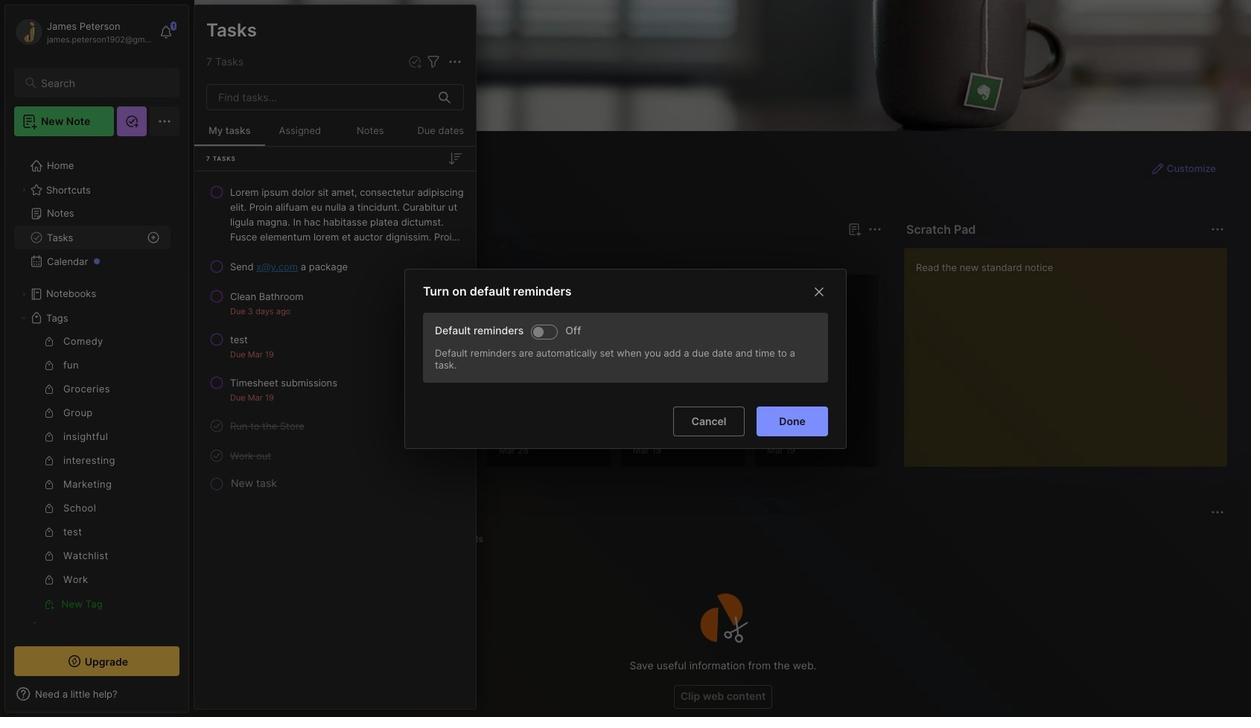 Task type: locate. For each thing, give the bounding box(es) containing it.
Start writing… text field
[[916, 248, 1226, 455]]

send x@y.com a package 1 cell
[[230, 259, 348, 274]]

3 row from the top
[[200, 283, 470, 323]]

run to the store 5 cell
[[230, 419, 304, 433]]

group inside tree
[[14, 330, 171, 616]]

0 vertical spatial tab list
[[221, 247, 879, 265]]

1 vertical spatial tab list
[[221, 530, 1222, 548]]

work out 6 cell
[[230, 448, 271, 463]]

tree
[[5, 145, 188, 672]]

row group
[[194, 177, 476, 494], [218, 274, 1251, 477]]

defaultreminders image
[[533, 326, 544, 337]]

row
[[200, 179, 470, 250], [200, 253, 470, 280], [200, 283, 470, 323], [200, 326, 470, 366], [200, 369, 470, 410], [200, 413, 470, 439], [200, 442, 470, 469]]

5 row from the top
[[200, 369, 470, 410]]

main element
[[0, 0, 194, 717]]

tab list
[[221, 247, 879, 265], [221, 530, 1222, 548]]

tab
[[221, 247, 265, 265], [271, 247, 331, 265], [221, 530, 278, 548], [448, 530, 490, 548]]

timesheet submissions 4 cell
[[230, 375, 337, 390]]

None search field
[[41, 74, 166, 92]]

group
[[14, 330, 171, 616]]

none search field inside main element
[[41, 74, 166, 92]]



Task type: vqa. For each thing, say whether or not it's contained in the screenshot.
More actions image
no



Task type: describe. For each thing, give the bounding box(es) containing it.
Find tasks… text field
[[209, 85, 430, 109]]

4 row from the top
[[200, 326, 470, 366]]

1 row from the top
[[200, 179, 470, 250]]

tree inside main element
[[5, 145, 188, 672]]

close image
[[810, 282, 828, 300]]

6 row from the top
[[200, 413, 470, 439]]

new task image
[[407, 54, 422, 69]]

test 3 cell
[[230, 332, 248, 347]]

expand tags image
[[19, 314, 28, 322]]

expand notebooks image
[[19, 290, 28, 299]]

thumbnail image
[[365, 378, 421, 434]]

lorem ipsum dolor sit amet, consectetur adipiscing elit. proin alifuam eu nulla a tincidunt. curabitur ut ligula magna. in hac habitasse platea dictumst. fusce elementum lorem et auctor dignissim. proin eget mi id urna euismod consectetur. pellentesque porttitor ac urna quis fermentum: 0 cell
[[230, 185, 464, 244]]

2 tab list from the top
[[221, 530, 1222, 548]]

1 tab list from the top
[[221, 247, 879, 265]]

clean bathroom 2 cell
[[230, 289, 303, 304]]

Search text field
[[41, 76, 166, 90]]

7 row from the top
[[200, 442, 470, 469]]

2 row from the top
[[200, 253, 470, 280]]



